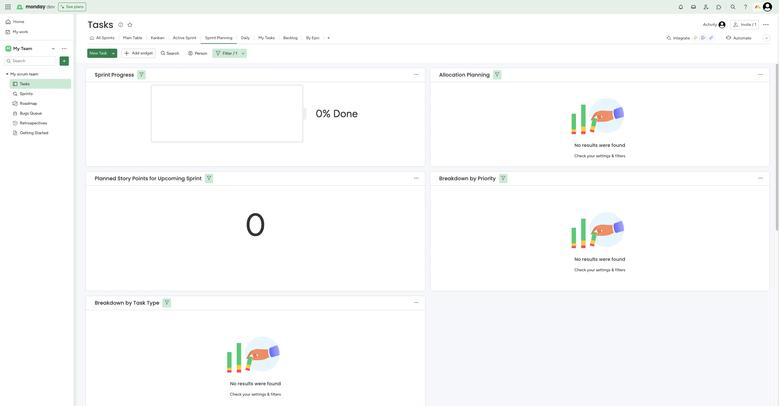 Task type: locate. For each thing, give the bounding box(es) containing it.
v2 funnel image for allocation planning
[[496, 73, 499, 77]]

0 horizontal spatial tasks
[[20, 81, 30, 86]]

settings
[[596, 154, 611, 158], [596, 268, 611, 273], [252, 392, 266, 397]]

my right caret down "image"
[[10, 72, 16, 77]]

more dots image for allocation planning
[[759, 73, 763, 77]]

2 vertical spatial &
[[267, 392, 270, 397]]

check for allocation planning
[[575, 154, 586, 158]]

v2 funnel image for sprint progress
[[140, 73, 143, 77]]

settings for allocation planning
[[596, 154, 611, 158]]

priority
[[478, 175, 496, 182]]

task left type
[[133, 299, 145, 307]]

1 vertical spatial no results were found
[[575, 256, 626, 263]]

planning right allocation
[[467, 71, 490, 78]]

no for allocation planning
[[575, 142, 581, 149]]

all sprints button
[[87, 33, 119, 43]]

1 vertical spatial breakdown
[[95, 299, 124, 307]]

0
[[245, 206, 266, 244]]

breakdown for breakdown by priority
[[439, 175, 469, 182]]

filter / 1
[[223, 51, 237, 56]]

my inside list box
[[10, 72, 16, 77]]

your
[[587, 154, 595, 158], [587, 268, 595, 273], [243, 392, 251, 397]]

planning
[[217, 35, 232, 40], [467, 71, 490, 78]]

tasks
[[88, 18, 113, 31], [265, 35, 275, 40], [20, 81, 30, 86]]

add to favorites image
[[127, 22, 133, 28]]

dapulse drag handle 3 image for allocation planning
[[434, 73, 436, 77]]

notifications image
[[678, 4, 684, 10]]

1 vertical spatial sprints
[[20, 91, 33, 96]]

no results were found
[[575, 142, 626, 149], [575, 256, 626, 263], [230, 381, 281, 387]]

sprints inside button
[[102, 35, 115, 40]]

type
[[147, 299, 159, 307]]

activity
[[704, 22, 718, 27]]

see plans
[[66, 4, 84, 9]]

workspace image
[[5, 45, 11, 52]]

0 vertical spatial your
[[587, 154, 595, 158]]

sprints right all
[[102, 35, 115, 40]]

1 vertical spatial public board image
[[12, 130, 18, 136]]

found for breakdown by priority
[[612, 256, 626, 263]]

allocation planning
[[439, 71, 490, 78]]

&
[[612, 154, 614, 158], [612, 268, 614, 273], [267, 392, 270, 397]]

0 vertical spatial tasks
[[88, 18, 113, 31]]

breakdown by priority
[[439, 175, 496, 182]]

person
[[195, 51, 207, 56]]

new task button
[[87, 49, 109, 58]]

1 public board image from the top
[[12, 81, 18, 87]]

kanban button
[[147, 33, 169, 43]]

maria williams image
[[763, 2, 773, 12]]

0 vertical spatial no results were found
[[575, 142, 626, 149]]

sprint inside button
[[205, 35, 216, 40]]

select product image
[[5, 4, 11, 10]]

option
[[0, 69, 73, 70]]

public board image down scrum
[[12, 81, 18, 87]]

public board image left getting
[[12, 130, 18, 136]]

by for priority
[[470, 175, 477, 182]]

filters
[[615, 154, 626, 158], [615, 268, 626, 273], [271, 392, 281, 397]]

progress
[[111, 71, 134, 78]]

found
[[612, 142, 626, 149], [612, 256, 626, 263], [267, 381, 281, 387]]

2 vertical spatial check your settings & filters
[[230, 392, 281, 397]]

1 vertical spatial 1
[[236, 51, 237, 56]]

0 horizontal spatial planning
[[217, 35, 232, 40]]

see plans button
[[58, 3, 86, 11]]

planning inside button
[[217, 35, 232, 40]]

check for breakdown by task type
[[230, 392, 242, 397]]

more dots image
[[414, 73, 418, 77], [759, 73, 763, 77], [414, 176, 418, 181], [414, 301, 418, 305]]

2 vertical spatial were
[[255, 381, 266, 387]]

0 vertical spatial check your settings & filters
[[575, 154, 626, 158]]

/ right the filter
[[233, 51, 235, 56]]

0 vertical spatial results
[[582, 142, 598, 149]]

0 vertical spatial planning
[[217, 35, 232, 40]]

1 vertical spatial planning
[[467, 71, 490, 78]]

filters for allocation planning
[[615, 154, 626, 158]]

2 vertical spatial tasks
[[20, 81, 30, 86]]

0 vertical spatial /
[[753, 22, 754, 27]]

my tasks
[[259, 35, 275, 40]]

Tasks field
[[86, 18, 115, 31]]

/ inside button
[[753, 22, 754, 27]]

2 public board image from the top
[[12, 130, 18, 136]]

my for my team
[[13, 46, 20, 51]]

results for breakdown by priority
[[582, 256, 598, 263]]

my team
[[13, 46, 32, 51]]

2 vertical spatial no results were found
[[230, 381, 281, 387]]

1 vertical spatial were
[[599, 256, 611, 263]]

results
[[582, 142, 598, 149], [582, 256, 598, 263], [238, 381, 253, 387]]

task
[[99, 51, 107, 56], [133, 299, 145, 307]]

1 vertical spatial check
[[575, 268, 586, 273]]

1 horizontal spatial task
[[133, 299, 145, 307]]

1 vertical spatial &
[[612, 268, 614, 273]]

1 horizontal spatial by
[[470, 175, 477, 182]]

0 vertical spatial public board image
[[12, 81, 18, 87]]

0 vertical spatial by
[[470, 175, 477, 182]]

table
[[133, 35, 142, 40]]

by left priority
[[470, 175, 477, 182]]

/ for filter
[[233, 51, 235, 56]]

0 horizontal spatial breakdown
[[95, 299, 124, 307]]

0 vertical spatial sprints
[[102, 35, 115, 40]]

0% done
[[316, 107, 358, 120]]

1 horizontal spatial 1
[[755, 22, 757, 27]]

1 vertical spatial check your settings & filters
[[575, 268, 626, 273]]

sprint progress
[[95, 71, 134, 78]]

2 vertical spatial settings
[[252, 392, 266, 397]]

my tasks button
[[254, 33, 279, 43]]

0 horizontal spatial by
[[125, 299, 132, 307]]

no
[[575, 142, 581, 149], [575, 256, 581, 263], [230, 381, 237, 387]]

1 vertical spatial /
[[233, 51, 235, 56]]

1 vertical spatial your
[[587, 268, 595, 273]]

public board image
[[12, 81, 18, 87], [12, 130, 18, 136]]

2 vertical spatial check
[[230, 392, 242, 397]]

/
[[753, 22, 754, 27], [233, 51, 235, 56]]

filters for breakdown by task type
[[271, 392, 281, 397]]

1 left arrow down icon
[[236, 51, 237, 56]]

1 vertical spatial found
[[612, 256, 626, 263]]

check your settings & filters
[[575, 154, 626, 158], [575, 268, 626, 273], [230, 392, 281, 397]]

1 inside button
[[755, 22, 757, 27]]

planning for sprint planning
[[217, 35, 232, 40]]

0 horizontal spatial /
[[233, 51, 235, 56]]

sprint planning
[[205, 35, 232, 40]]

0 vertical spatial no
[[575, 142, 581, 149]]

1 vertical spatial by
[[125, 299, 132, 307]]

0 vertical spatial were
[[599, 142, 611, 149]]

were for breakdown by task type
[[255, 381, 266, 387]]

2 vertical spatial results
[[238, 381, 253, 387]]

2 vertical spatial your
[[243, 392, 251, 397]]

found for breakdown by task type
[[267, 381, 281, 387]]

planning inside 0 main content
[[467, 71, 490, 78]]

tasks up all
[[88, 18, 113, 31]]

& for breakdown by task type
[[267, 392, 270, 397]]

home button
[[3, 17, 62, 27]]

by
[[306, 35, 311, 40]]

2 horizontal spatial tasks
[[265, 35, 275, 40]]

1 vertical spatial task
[[133, 299, 145, 307]]

team
[[21, 46, 32, 51]]

sprints up roadmap
[[20, 91, 33, 96]]

planned
[[95, 175, 116, 182]]

more dots image
[[759, 176, 763, 181]]

1 vertical spatial filters
[[615, 268, 626, 273]]

0 vertical spatial &
[[612, 154, 614, 158]]

my inside button
[[13, 29, 18, 34]]

0 vertical spatial settings
[[596, 154, 611, 158]]

1 vertical spatial tasks
[[265, 35, 275, 40]]

found for allocation planning
[[612, 142, 626, 149]]

queue
[[30, 111, 42, 116]]

sprint up person
[[205, 35, 216, 40]]

apps image
[[716, 4, 722, 10]]

1 horizontal spatial sprints
[[102, 35, 115, 40]]

dev
[[47, 3, 55, 10]]

your for allocation planning
[[587, 154, 595, 158]]

add widget
[[132, 51, 153, 56]]

main table
[[123, 35, 142, 40]]

1 right invite
[[755, 22, 757, 27]]

were
[[599, 142, 611, 149], [599, 256, 611, 263], [255, 381, 266, 387]]

my left work
[[13, 29, 18, 34]]

epic
[[312, 35, 320, 40]]

0%
[[316, 107, 331, 120]]

my inside button
[[259, 35, 264, 40]]

monday dev
[[26, 3, 55, 10]]

/ for invite
[[753, 22, 754, 27]]

workspace selection element
[[5, 45, 33, 52]]

sprint right active
[[186, 35, 197, 40]]

sprints
[[102, 35, 115, 40], [20, 91, 33, 96]]

sprint
[[186, 35, 197, 40], [205, 35, 216, 40], [95, 71, 110, 78], [186, 175, 202, 182]]

dapulse drag handle 3 image
[[89, 73, 92, 77], [434, 73, 436, 77], [89, 301, 92, 305]]

breakdown by task type
[[95, 299, 159, 307]]

0 vertical spatial breakdown
[[439, 175, 469, 182]]

my right the daily
[[259, 35, 264, 40]]

v2 funnel image for planned story points for upcoming sprint
[[207, 176, 211, 181]]

tasks left backlog
[[265, 35, 275, 40]]

1 vertical spatial settings
[[596, 268, 611, 273]]

v2 funnel image for breakdown by task type
[[165, 301, 169, 305]]

/ right invite
[[753, 22, 754, 27]]

sprint left progress
[[95, 71, 110, 78]]

by epic button
[[302, 33, 324, 43]]

1 for invite / 1
[[755, 22, 757, 27]]

v2 funnel image
[[140, 73, 143, 77], [496, 73, 499, 77], [207, 176, 211, 181], [502, 176, 505, 181], [165, 301, 169, 305]]

0 vertical spatial check
[[575, 154, 586, 158]]

my
[[13, 29, 18, 34], [259, 35, 264, 40], [13, 46, 20, 51], [10, 72, 16, 77]]

0 vertical spatial 1
[[755, 22, 757, 27]]

0 horizontal spatial 1
[[236, 51, 237, 56]]

check
[[575, 154, 586, 158], [575, 268, 586, 273], [230, 392, 242, 397]]

public board image for tasks
[[12, 81, 18, 87]]

started
[[35, 130, 48, 135]]

2 vertical spatial no
[[230, 381, 237, 387]]

1
[[755, 22, 757, 27], [236, 51, 237, 56]]

2 vertical spatial found
[[267, 381, 281, 387]]

show board description image
[[117, 22, 124, 28]]

by left type
[[125, 299, 132, 307]]

1 vertical spatial results
[[582, 256, 598, 263]]

2 vertical spatial filters
[[271, 392, 281, 397]]

activity button
[[701, 20, 728, 29]]

my work button
[[3, 27, 62, 36]]

task right 'new'
[[99, 51, 107, 56]]

settings for breakdown by task type
[[252, 392, 266, 397]]

0 horizontal spatial task
[[99, 51, 107, 56]]

list box
[[0, 68, 73, 216]]

1 horizontal spatial planning
[[467, 71, 490, 78]]

& for breakdown by priority
[[612, 268, 614, 273]]

my right workspace "icon"
[[13, 46, 20, 51]]

0 vertical spatial filters
[[615, 154, 626, 158]]

upcoming
[[158, 175, 185, 182]]

more dots image for breakdown by task type
[[414, 301, 418, 305]]

planning up the filter
[[217, 35, 232, 40]]

1 vertical spatial no
[[575, 256, 581, 263]]

tasks down my scrum team
[[20, 81, 30, 86]]

home
[[13, 19, 24, 24]]

0 vertical spatial task
[[99, 51, 107, 56]]

main table button
[[119, 33, 147, 43]]

my inside workspace selection element
[[13, 46, 20, 51]]

0 vertical spatial found
[[612, 142, 626, 149]]

retrospectives
[[20, 121, 47, 126]]

0 main content
[[76, 63, 780, 406]]

1 horizontal spatial breakdown
[[439, 175, 469, 182]]

1 horizontal spatial /
[[753, 22, 754, 27]]



Task type: vqa. For each thing, say whether or not it's contained in the screenshot.
top Explore
no



Task type: describe. For each thing, give the bounding box(es) containing it.
planning for allocation planning
[[467, 71, 490, 78]]

see
[[66, 4, 73, 9]]

add
[[132, 51, 139, 56]]

more dots image for sprint progress
[[414, 73, 418, 77]]

my for my tasks
[[259, 35, 264, 40]]

automate
[[734, 36, 752, 40]]

check your settings & filters for breakdown by task type
[[230, 392, 281, 397]]

kanban
[[151, 35, 164, 40]]

active
[[173, 35, 185, 40]]

plans
[[74, 4, 84, 9]]

planned story points for upcoming sprint
[[95, 175, 202, 182]]

scrum
[[17, 72, 28, 77]]

add view image
[[328, 36, 330, 40]]

check your settings & filters for allocation planning
[[575, 154, 626, 158]]

Search field
[[165, 49, 183, 57]]

roadmap
[[20, 101, 37, 106]]

autopilot image
[[727, 34, 732, 41]]

public board image for getting started
[[12, 130, 18, 136]]

dapulse drag handle 3 image for sprint progress
[[89, 73, 92, 77]]

main
[[123, 35, 132, 40]]

bugs queue
[[20, 111, 42, 116]]

new task
[[90, 51, 107, 56]]

results for breakdown by task type
[[238, 381, 253, 387]]

invite / 1
[[741, 22, 757, 27]]

backlog
[[283, 35, 298, 40]]

add widget button
[[121, 49, 156, 58]]

help image
[[743, 4, 749, 10]]

check your settings & filters for breakdown by priority
[[575, 268, 626, 273]]

allocation
[[439, 71, 466, 78]]

task inside button
[[99, 51, 107, 56]]

sprint inside button
[[186, 35, 197, 40]]

widget
[[140, 51, 153, 56]]

v2 search image
[[161, 50, 165, 57]]

sprint right "upcoming"
[[186, 175, 202, 182]]

were for allocation planning
[[599, 142, 611, 149]]

breakdown for breakdown by task type
[[95, 299, 124, 307]]

person button
[[186, 49, 211, 58]]

new
[[90, 51, 98, 56]]

my for my scrum team
[[10, 72, 16, 77]]

1 horizontal spatial tasks
[[88, 18, 113, 31]]

by epic
[[306, 35, 320, 40]]

& for allocation planning
[[612, 154, 614, 158]]

no results were found for allocation planning
[[575, 142, 626, 149]]

my scrum team
[[10, 72, 38, 77]]

settings for breakdown by priority
[[596, 268, 611, 273]]

my for my work
[[13, 29, 18, 34]]

invite
[[741, 22, 752, 27]]

daily button
[[237, 33, 254, 43]]

tasks inside the my tasks button
[[265, 35, 275, 40]]

Search in workspace field
[[12, 58, 48, 64]]

no for breakdown by priority
[[575, 256, 581, 263]]

collapse board header image
[[765, 36, 769, 40]]

1 for filter / 1
[[236, 51, 237, 56]]

check for breakdown by priority
[[575, 268, 586, 273]]

by for task
[[125, 299, 132, 307]]

active sprint button
[[169, 33, 201, 43]]

angle down image
[[112, 51, 115, 56]]

done
[[333, 107, 358, 120]]

invite members image
[[704, 4, 709, 10]]

no for breakdown by task type
[[230, 381, 237, 387]]

options image
[[61, 58, 67, 64]]

getting started
[[20, 130, 48, 135]]

caret down image
[[6, 72, 8, 76]]

daily
[[241, 35, 250, 40]]

results for allocation planning
[[582, 142, 598, 149]]

were for breakdown by priority
[[599, 256, 611, 263]]

my work
[[13, 29, 28, 34]]

filters for breakdown by priority
[[615, 268, 626, 273]]

work
[[19, 29, 28, 34]]

your for breakdown by priority
[[587, 268, 595, 273]]

m
[[7, 46, 10, 51]]

bugs
[[20, 111, 29, 116]]

inbox image
[[691, 4, 697, 10]]

no results were found for breakdown by task type
[[230, 381, 281, 387]]

active sprint
[[173, 35, 197, 40]]

getting
[[20, 130, 34, 135]]

arrow down image
[[240, 50, 247, 57]]

points
[[132, 175, 148, 182]]

for
[[149, 175, 157, 182]]

workspace options image
[[61, 46, 67, 51]]

all sprints
[[96, 35, 115, 40]]

no results were found for breakdown by priority
[[575, 256, 626, 263]]

0 horizontal spatial sprints
[[20, 91, 33, 96]]

more dots image for planned story points for upcoming sprint
[[414, 176, 418, 181]]

task inside 0 main content
[[133, 299, 145, 307]]

team
[[29, 72, 38, 77]]

story
[[118, 175, 131, 182]]

invite / 1 button
[[731, 20, 759, 29]]

search everything image
[[731, 4, 736, 10]]

backlog button
[[279, 33, 302, 43]]

dapulse drag handle 3 image for breakdown by task type
[[89, 301, 92, 305]]

integrate
[[674, 36, 690, 40]]

v2 funnel image for breakdown by priority
[[502, 176, 505, 181]]

sprint planning button
[[201, 33, 237, 43]]

your for breakdown by task type
[[243, 392, 251, 397]]

dapulse integrations image
[[667, 36, 671, 40]]

all
[[96, 35, 101, 40]]

options image
[[763, 21, 770, 28]]

monday
[[26, 3, 45, 10]]

filter
[[223, 51, 232, 56]]

list box containing my scrum team
[[0, 68, 73, 216]]



